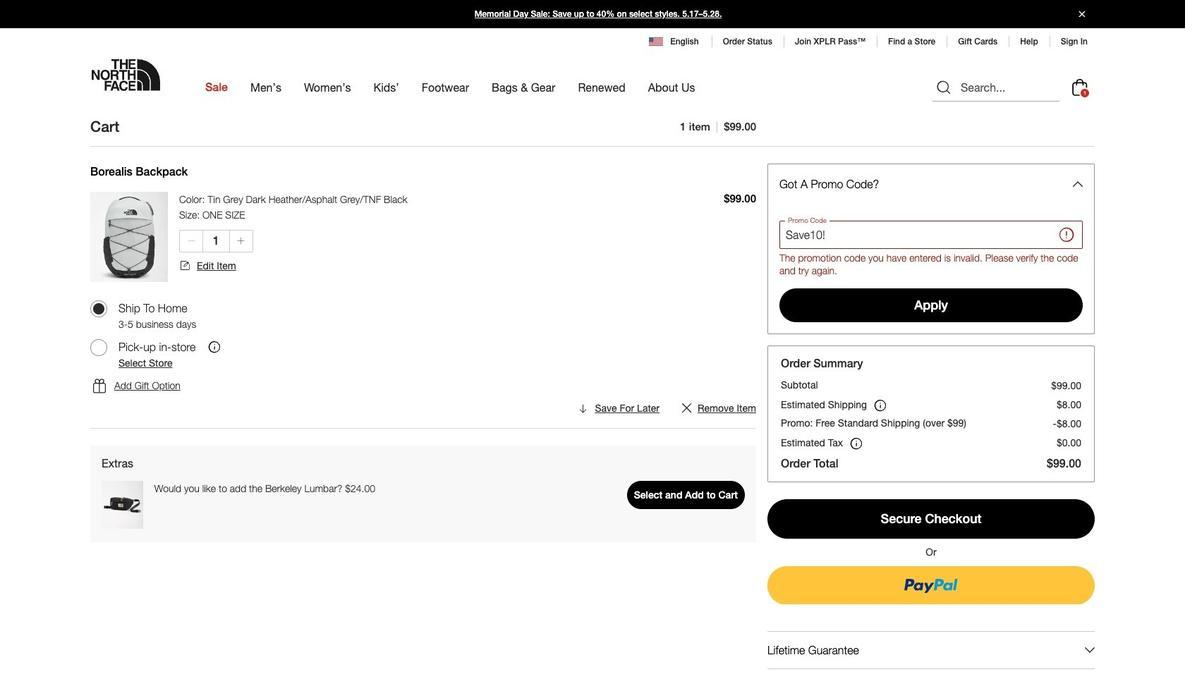 Task type: locate. For each thing, give the bounding box(es) containing it.
estimated shipping tooltip image
[[873, 398, 889, 414]]

None number field
[[203, 230, 229, 252]]

None text field
[[780, 221, 1083, 249]]

increase image
[[237, 236, 246, 246]]

search all image
[[936, 79, 953, 96]]

close image
[[1073, 11, 1092, 17]]

estimated tax tooltip image
[[849, 436, 865, 452]]

alert
[[780, 252, 1083, 277]]

the north face home page image
[[92, 59, 160, 91]]



Task type: vqa. For each thing, say whether or not it's contained in the screenshot.
BERKELEY LUMBAR image
yes



Task type: describe. For each thing, give the bounding box(es) containing it.
remove item image
[[682, 404, 692, 414]]

Search search field
[[933, 73, 1060, 101]]

edit item image
[[179, 260, 191, 272]]

borealis backpack image
[[90, 192, 168, 282]]

berkeley lumbar image
[[102, 481, 143, 529]]

this item can be picked up from the selected store depending on the item availability at the store. image
[[207, 339, 223, 355]]

save for later image
[[578, 403, 590, 415]]



